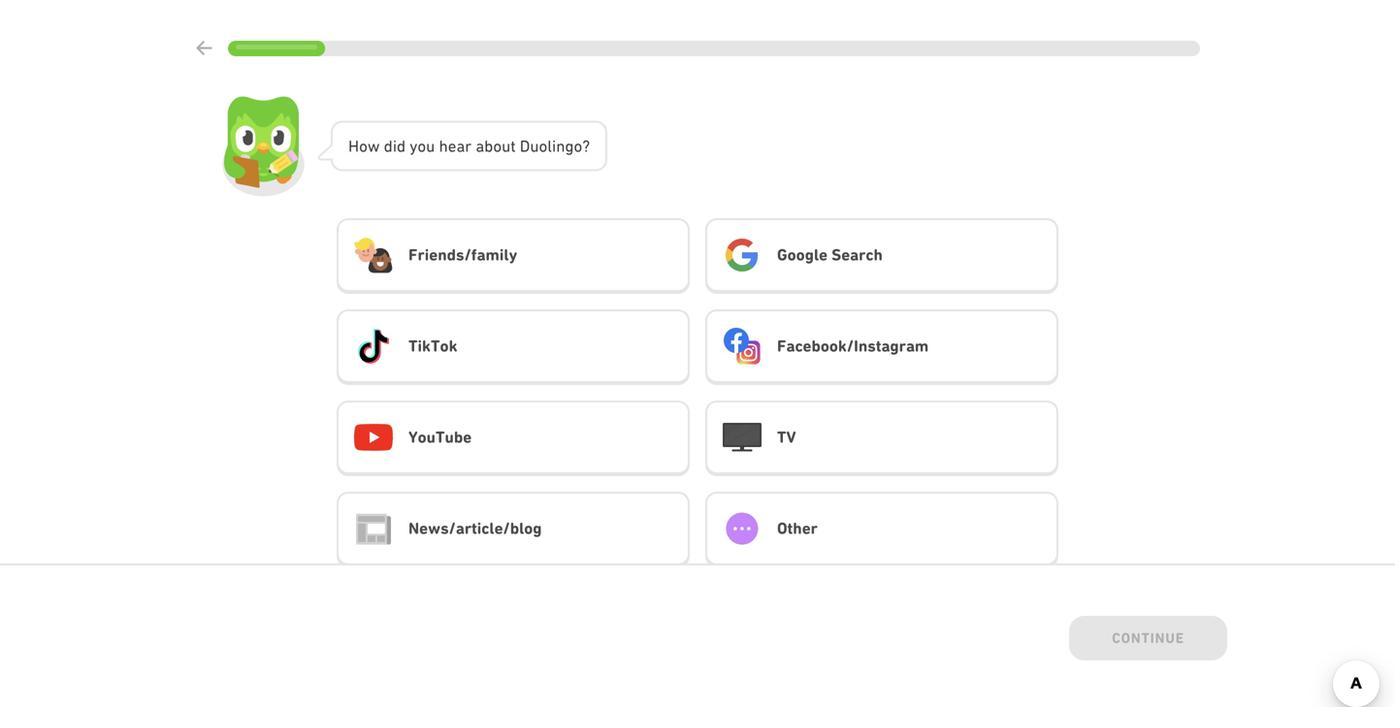 Task type: vqa. For each thing, say whether or not it's contained in the screenshot.
YouTube RADIO
yes



Task type: locate. For each thing, give the bounding box(es) containing it.
4 o from the left
[[539, 137, 548, 155]]

b
[[484, 137, 493, 155]]

d
[[384, 137, 393, 155], [397, 137, 406, 155]]

Facebook/Instagram radio
[[705, 310, 1059, 385]]

u left l
[[530, 137, 539, 155]]

TV radio
[[705, 401, 1059, 476]]

0 horizontal spatial u
[[426, 137, 435, 155]]

a right h
[[456, 137, 465, 155]]

Other radio
[[705, 492, 1059, 568]]

youtube
[[409, 428, 472, 447]]

g
[[565, 137, 574, 155]]

2 horizontal spatial u
[[530, 137, 539, 155]]

1 o from the left
[[359, 137, 368, 155]]

i left y
[[393, 137, 397, 155]]

y o u h e a r
[[410, 137, 472, 155]]

y
[[410, 137, 418, 155]]

h
[[348, 137, 359, 155]]

0 horizontal spatial i
[[393, 137, 397, 155]]

News/article/blog radio
[[337, 492, 690, 568]]

o left h
[[418, 137, 426, 155]]

a right 'r'
[[476, 137, 484, 155]]

u
[[426, 137, 435, 155], [502, 137, 511, 155], [530, 137, 539, 155]]

1 d from the left
[[384, 137, 393, 155]]

w
[[368, 137, 380, 155]]

o
[[359, 137, 368, 155], [418, 137, 426, 155], [493, 137, 502, 155], [539, 137, 548, 155], [574, 137, 583, 155]]

2 u from the left
[[502, 137, 511, 155]]

o right n
[[574, 137, 583, 155]]

l
[[548, 137, 552, 155]]

1 horizontal spatial i
[[552, 137, 556, 155]]

o left t
[[493, 137, 502, 155]]

u right b
[[502, 137, 511, 155]]

o left y
[[359, 137, 368, 155]]

a
[[456, 137, 465, 155], [476, 137, 484, 155]]

continue
[[1112, 630, 1185, 647]]

1 horizontal spatial u
[[502, 137, 511, 155]]

d left y
[[397, 137, 406, 155]]

d
[[520, 137, 530, 155]]

2 a from the left
[[476, 137, 484, 155]]

i left "g"
[[552, 137, 556, 155]]

0 horizontal spatial a
[[456, 137, 465, 155]]

tiktok
[[409, 337, 458, 356]]

0 horizontal spatial d
[[384, 137, 393, 155]]

1 horizontal spatial d
[[397, 137, 406, 155]]

a b o u t d u o l i n g o ?
[[476, 137, 590, 155]]

i
[[393, 137, 397, 155], [552, 137, 556, 155]]

1 a from the left
[[456, 137, 465, 155]]

d right w
[[384, 137, 393, 155]]

3 u from the left
[[530, 137, 539, 155]]

t
[[511, 137, 516, 155]]

u left h
[[426, 137, 435, 155]]

YouTube radio
[[337, 401, 690, 476]]

o left n
[[539, 137, 548, 155]]

2 o from the left
[[418, 137, 426, 155]]

progress bar
[[228, 41, 1200, 56]]

1 horizontal spatial a
[[476, 137, 484, 155]]

2 d from the left
[[397, 137, 406, 155]]

friends/family
[[409, 245, 517, 264]]

facebook/instagram
[[777, 337, 929, 356]]



Task type: describe. For each thing, give the bounding box(es) containing it.
n
[[556, 137, 565, 155]]

5 o from the left
[[574, 137, 583, 155]]

other
[[777, 519, 818, 538]]

e
[[448, 137, 456, 155]]

3 o from the left
[[493, 137, 502, 155]]

search
[[832, 245, 883, 264]]

2 i from the left
[[552, 137, 556, 155]]

1 u from the left
[[426, 137, 435, 155]]

google search
[[777, 245, 883, 264]]

1 i from the left
[[393, 137, 397, 155]]

r
[[465, 137, 472, 155]]

Google Search radio
[[705, 218, 1059, 294]]

TikTok radio
[[337, 310, 690, 385]]

tv
[[777, 428, 796, 447]]

h
[[439, 137, 448, 155]]

continue button
[[1070, 616, 1227, 665]]

news/article/blog
[[409, 519, 542, 538]]

h o w d i d
[[348, 137, 406, 155]]

Friends/family radio
[[337, 218, 690, 294]]

google
[[777, 245, 828, 264]]

?
[[583, 137, 590, 155]]



